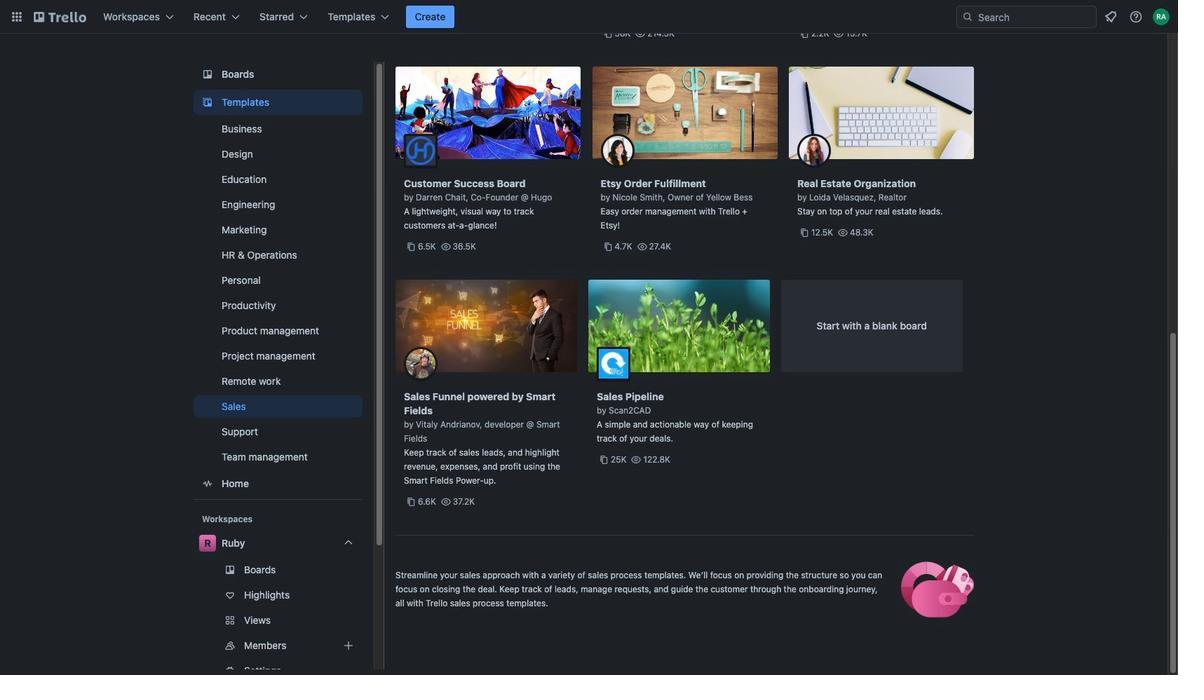 Task type: locate. For each thing, give the bounding box(es) containing it.
2 forward image from the top
[[360, 638, 377, 655]]

add image
[[340, 638, 357, 655]]

loida velasquez, realtor image
[[798, 134, 831, 168]]

sales icon image
[[884, 554, 975, 627]]

1 vertical spatial forward image
[[360, 638, 377, 655]]

forward image
[[360, 613, 377, 629], [360, 638, 377, 655], [360, 663, 377, 676]]

open information menu image
[[1130, 10, 1144, 24]]

2 vertical spatial forward image
[[360, 663, 377, 676]]

primary element
[[0, 0, 1179, 34]]

board image
[[199, 66, 216, 83]]

search image
[[963, 11, 974, 22]]

nicole smith, owner of yellow bess image
[[601, 134, 635, 168]]

0 vertical spatial forward image
[[360, 613, 377, 629]]

darren chait, co-founder @ hugo image
[[404, 134, 438, 168]]

ruby anderson (rubyanderson7) image
[[1153, 8, 1170, 25]]

1 forward image from the top
[[360, 613, 377, 629]]

home image
[[199, 476, 216, 493]]



Task type: vqa. For each thing, say whether or not it's contained in the screenshot.
THE HOME icon
yes



Task type: describe. For each thing, give the bounding box(es) containing it.
back to home image
[[34, 6, 86, 28]]

template board image
[[199, 94, 216, 111]]

Search field
[[974, 7, 1097, 27]]

3 forward image from the top
[[360, 663, 377, 676]]

0 notifications image
[[1103, 8, 1120, 25]]

scan2cad image
[[597, 347, 631, 381]]

vitaly andrianov, developer @ smart fields image
[[404, 347, 438, 381]]



